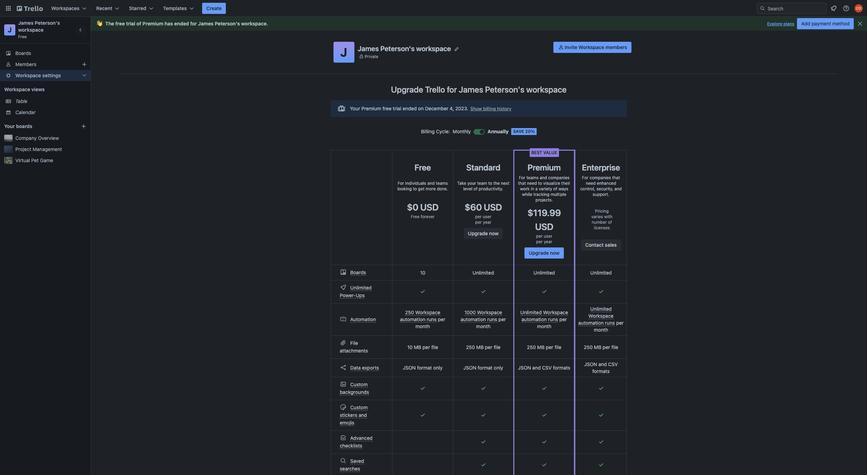 Task type: describe. For each thing, give the bounding box(es) containing it.
pricing varies with number of licenses
[[591, 209, 612, 231]]

explore
[[767, 21, 782, 26]]

save
[[513, 129, 524, 134]]

teams inside premium for teams and companies that need to visualize their work in a variety of ways while tracking multiple projects.
[[526, 175, 538, 181]]

1000 workspace automation runs
[[461, 310, 502, 323]]

their
[[561, 181, 570, 186]]

upgrade now for $119.99 usd
[[529, 250, 560, 256]]

upgrade for $60 usd
[[468, 231, 488, 237]]

create button
[[202, 3, 226, 14]]

0 vertical spatial upgrade
[[391, 85, 423, 94]]

1 horizontal spatial formats
[[592, 369, 610, 375]]

recent
[[96, 5, 112, 11]]

3 mb from the left
[[537, 344, 545, 350]]

christina overa (christinaovera) image
[[854, 4, 863, 13]]

custom for backgrounds
[[350, 382, 368, 388]]

workspace settings button
[[0, 70, 91, 81]]

Search field
[[765, 3, 826, 14]]

automation
[[350, 317, 376, 323]]

annually
[[488, 129, 509, 135]]

per month for 1000 workspace automation runs
[[476, 317, 506, 330]]

250 workspace automation runs
[[400, 310, 440, 323]]

trial for ended
[[393, 106, 401, 112]]

show billing history button
[[470, 105, 511, 113]]

to inside take your team to the next level of productivity.
[[488, 181, 492, 186]]

sales
[[605, 242, 617, 248]]

virtual
[[15, 158, 30, 163]]

per month for 250 workspace automation runs
[[416, 317, 445, 330]]

250 inside 250 workspace automation runs
[[405, 310, 414, 316]]

the
[[105, 21, 114, 26]]

looking
[[397, 186, 412, 192]]

2 file from the left
[[494, 344, 500, 350]]

exports
[[362, 365, 379, 371]]

year for $119.99
[[544, 239, 552, 245]]

has
[[165, 21, 173, 26]]

companies inside enterprise for companies that need enhanced control, security, and support.
[[590, 175, 611, 181]]

your boards
[[4, 123, 32, 129]]

standard
[[466, 163, 500, 172]]

your premium free trial ended on december 4, 2023. show billing history
[[350, 106, 511, 112]]

1 250 mb per file from the left
[[466, 344, 500, 350]]

trello
[[425, 85, 445, 94]]

open information menu image
[[843, 5, 850, 12]]

overview
[[38, 135, 59, 141]]

workspace settings
[[15, 72, 61, 78]]

$0
[[407, 202, 418, 213]]

need inside enterprise for companies that need enhanced control, security, and support.
[[586, 181, 596, 186]]

wave image
[[96, 21, 102, 27]]

data
[[350, 365, 361, 371]]

0 vertical spatial boards
[[15, 50, 31, 56]]

explore plans button
[[767, 20, 794, 28]]

billing
[[483, 106, 496, 112]]

number
[[592, 220, 607, 225]]

10 for 10
[[420, 270, 425, 276]]

james peterson's workspace free
[[18, 20, 61, 39]]

runs inside 1000 workspace automation runs
[[487, 317, 497, 323]]

user for $119.99
[[544, 234, 552, 239]]

1 horizontal spatial boards
[[350, 270, 366, 276]]

while
[[522, 192, 532, 197]]

a
[[535, 186, 538, 192]]

security,
[[597, 186, 613, 192]]

workspace inside banner
[[241, 21, 267, 26]]

forever
[[421, 214, 435, 220]]

companies inside premium for teams and companies that need to visualize their work in a variety of ways while tracking multiple projects.
[[548, 175, 570, 181]]

2 250 mb per file from the left
[[527, 344, 561, 350]]

cycle
[[436, 129, 449, 135]]

james inside james peterson's workspace free
[[18, 20, 33, 26]]

add payment method
[[801, 21, 850, 26]]

1 vertical spatial for
[[447, 85, 457, 94]]

upgrade for $119.99 usd
[[529, 250, 549, 256]]

attachments
[[340, 348, 368, 354]]

to inside the 'for individuals and teams looking to get more done.'
[[413, 186, 417, 192]]

licenses
[[594, 225, 610, 231]]

and inside the 'for individuals and teams looking to get more done.'
[[427, 181, 435, 186]]

3 file from the left
[[555, 344, 561, 350]]

upgrade now button for $60 usd
[[464, 228, 503, 239]]

with
[[604, 214, 612, 220]]

1 mb from the left
[[414, 344, 421, 350]]

4 mb from the left
[[594, 344, 601, 350]]

$119.99
[[527, 208, 561, 218]]

method
[[832, 21, 850, 26]]

1 vertical spatial free
[[415, 163, 431, 172]]

enterprise for companies that need enhanced control, security, and support.
[[580, 163, 622, 197]]

ways
[[559, 186, 568, 192]]

unlimited inside unlimited power-ups
[[350, 285, 372, 291]]

views
[[31, 86, 45, 92]]

emojis
[[340, 420, 354, 426]]

upgrade trello for james peterson's workspace
[[391, 85, 567, 94]]

workspace inside "button"
[[579, 44, 604, 50]]

take your team to the next level of productivity.
[[457, 181, 509, 192]]

workspace navigation collapse icon image
[[76, 25, 86, 35]]

private
[[365, 54, 378, 59]]

teams inside the 'for individuals and teams looking to get more done.'
[[436, 181, 448, 186]]

projects.
[[536, 198, 553, 203]]

multiple
[[551, 192, 566, 197]]

0 vertical spatial ended
[[174, 21, 189, 26]]

usd for $0
[[420, 202, 439, 213]]

1 format from the left
[[417, 365, 432, 371]]

payment
[[812, 21, 831, 26]]

add board image
[[81, 124, 86, 129]]

search image
[[760, 6, 765, 11]]

custom for stickers
[[350, 405, 368, 411]]

save 20%
[[513, 129, 535, 134]]

0 horizontal spatial json and csv formats
[[518, 365, 570, 371]]

1 json format only from the left
[[403, 365, 443, 371]]

0 notifications image
[[829, 4, 838, 13]]

backgrounds
[[340, 390, 369, 396]]

usd for $119.99
[[535, 222, 553, 232]]

2 format from the left
[[478, 365, 492, 371]]

that inside enterprise for companies that need enhanced control, security, and support.
[[612, 175, 620, 181]]

james peterson's workspace link
[[18, 20, 61, 33]]

december
[[425, 106, 448, 112]]

now for $60 usd
[[489, 231, 499, 237]]

sm image
[[558, 44, 565, 51]]

peterson's inside james peterson's workspace free
[[35, 20, 60, 26]]

project
[[15, 146, 31, 152]]

virtual pet game
[[15, 158, 53, 163]]

file
[[350, 340, 358, 346]]

create
[[206, 5, 222, 11]]

2 json format only from the left
[[463, 365, 503, 371]]

add
[[801, 21, 810, 26]]

enterprise
[[582, 163, 620, 172]]

2 mb from the left
[[476, 344, 484, 350]]

the
[[493, 181, 500, 186]]

team
[[477, 181, 487, 186]]

varies
[[591, 214, 603, 220]]

:
[[449, 129, 450, 135]]

members link
[[0, 59, 91, 70]]

enhanced
[[597, 181, 616, 186]]

file attachments
[[340, 340, 368, 354]]

history
[[497, 106, 511, 112]]

1 vertical spatial premium
[[361, 106, 381, 112]]

james up private
[[358, 44, 379, 52]]

searches
[[340, 466, 360, 472]]

per month for unlimited workspace automation runs
[[537, 317, 567, 330]]

your for your boards
[[4, 123, 15, 129]]

1 only from the left
[[433, 365, 443, 371]]

ups
[[356, 293, 365, 299]]

settings
[[42, 72, 61, 78]]

tracking
[[533, 192, 549, 197]]

level
[[463, 186, 472, 192]]

usd for $60
[[484, 202, 502, 213]]

done.
[[437, 186, 448, 192]]



Task type: locate. For each thing, give the bounding box(es) containing it.
1 file from the left
[[431, 344, 438, 350]]

for down templates popup button
[[190, 21, 197, 26]]

free right the
[[115, 21, 125, 26]]

1 horizontal spatial month
[[476, 324, 490, 330]]

1 horizontal spatial j
[[340, 45, 347, 59]]

1 vertical spatial free
[[383, 106, 391, 112]]

that
[[612, 175, 620, 181], [518, 181, 526, 186]]

take
[[457, 181, 466, 186]]

0 horizontal spatial companies
[[548, 175, 570, 181]]

advanced
[[350, 436, 373, 442]]

2 companies from the left
[[590, 175, 611, 181]]

usd inside $0 usd free forever
[[420, 202, 439, 213]]

0 vertical spatial custom
[[350, 382, 368, 388]]

0 horizontal spatial your
[[4, 123, 15, 129]]

👋 the free trial of premium has ended for james peterson's workspace .
[[96, 21, 268, 26]]

workspace
[[241, 21, 267, 26], [18, 27, 44, 33], [416, 44, 451, 52], [526, 85, 567, 94]]

0 horizontal spatial ended
[[174, 21, 189, 26]]

that up enhanced
[[612, 175, 620, 181]]

j
[[8, 26, 12, 34], [340, 45, 347, 59]]

workspace inside 1000 workspace automation runs
[[477, 310, 502, 316]]

calendar
[[15, 109, 36, 115]]

banner
[[91, 17, 867, 31]]

1 horizontal spatial usd
[[484, 202, 502, 213]]

for inside banner
[[190, 21, 197, 26]]

j button
[[333, 42, 354, 63]]

1 vertical spatial upgrade
[[468, 231, 488, 237]]

1 vertical spatial user
[[544, 234, 552, 239]]

year down productivity.
[[483, 220, 491, 225]]

2 per month from the left
[[476, 317, 506, 330]]

companies
[[548, 175, 570, 181], [590, 175, 611, 181]]

0 horizontal spatial upgrade
[[391, 85, 423, 94]]

0 horizontal spatial year
[[483, 220, 491, 225]]

now down $60 usd per user per year
[[489, 231, 499, 237]]

starred button
[[125, 3, 157, 14]]

workspace inside 250 workspace automation runs
[[415, 310, 440, 316]]

0 horizontal spatial 250 mb per file
[[466, 344, 500, 350]]

1 companies from the left
[[548, 175, 570, 181]]

monthly
[[453, 129, 471, 135]]

workspaces button
[[47, 3, 91, 14]]

0 horizontal spatial 10
[[407, 344, 413, 350]]

j inside 'link'
[[8, 26, 12, 34]]

user inside $119.99 usd per user per year
[[544, 234, 552, 239]]

0 horizontal spatial json format only
[[403, 365, 443, 371]]

3 250 mb per file from the left
[[584, 344, 618, 350]]

add payment method button
[[797, 18, 854, 29]]

2 month from the left
[[476, 324, 490, 330]]

boards link
[[0, 48, 91, 59]]

2 only from the left
[[494, 365, 503, 371]]

1 horizontal spatial for
[[519, 175, 525, 181]]

free for the
[[115, 21, 125, 26]]

that up work
[[518, 181, 526, 186]]

0 vertical spatial trial
[[126, 21, 135, 26]]

0 horizontal spatial per month
[[416, 317, 445, 330]]

j for j button
[[340, 45, 347, 59]]

runs
[[427, 317, 437, 323], [487, 317, 497, 323], [548, 317, 558, 323], [605, 320, 615, 326]]

of down starred dropdown button
[[136, 21, 141, 26]]

0 horizontal spatial only
[[433, 365, 443, 371]]

your inside your boards with 3 items element
[[4, 123, 15, 129]]

1 per month from the left
[[416, 317, 445, 330]]

that inside premium for teams and companies that need to visualize their work in a variety of ways while tracking multiple projects.
[[518, 181, 526, 186]]

0 vertical spatial free
[[115, 21, 125, 26]]

year down $119.99
[[544, 239, 552, 245]]

of down the with
[[608, 220, 612, 225]]

contact sales
[[585, 242, 617, 248]]

0 horizontal spatial j
[[8, 26, 12, 34]]

1 horizontal spatial per month
[[476, 317, 506, 330]]

more
[[426, 186, 436, 192]]

0 vertical spatial user
[[483, 214, 491, 220]]

james up "show"
[[459, 85, 483, 94]]

2 horizontal spatial to
[[538, 181, 542, 186]]

now
[[489, 231, 499, 237], [550, 250, 560, 256]]

free inside james peterson's workspace free
[[18, 34, 27, 39]]

automation
[[400, 317, 425, 323], [461, 317, 486, 323], [522, 317, 547, 323], [578, 320, 604, 326]]

trial left the 'on'
[[393, 106, 401, 112]]

need up in
[[527, 181, 537, 186]]

upgrade down $119.99 usd per user per year
[[529, 250, 549, 256]]

2 horizontal spatial premium
[[528, 163, 561, 172]]

1 horizontal spatial ended
[[403, 106, 417, 112]]

upgrade now button down $60 usd per user per year
[[464, 228, 503, 239]]

calendar link
[[15, 109, 86, 116]]

free
[[115, 21, 125, 26], [383, 106, 391, 112]]

1 horizontal spatial user
[[544, 234, 552, 239]]

year for $60
[[483, 220, 491, 225]]

table link
[[15, 98, 86, 105]]

teams up in
[[526, 175, 538, 181]]

usd down $119.99
[[535, 222, 553, 232]]

0 horizontal spatial that
[[518, 181, 526, 186]]

runs inside 250 workspace automation runs
[[427, 317, 437, 323]]

1 horizontal spatial free
[[383, 106, 391, 112]]

your boards with 3 items element
[[4, 122, 70, 131]]

on
[[418, 106, 424, 112]]

0 horizontal spatial trial
[[126, 21, 135, 26]]

1 vertical spatial boards
[[350, 270, 366, 276]]

boards up members
[[15, 50, 31, 56]]

10
[[420, 270, 425, 276], [407, 344, 413, 350]]

json and csv formats
[[584, 362, 618, 375], [518, 365, 570, 371]]

invite workspace members button
[[554, 42, 631, 53]]

to down individuals
[[413, 186, 417, 192]]

recent button
[[92, 3, 123, 14]]

for up work
[[519, 175, 525, 181]]

10 for 10 mb per file
[[407, 344, 413, 350]]

per month
[[416, 317, 445, 330], [476, 317, 506, 330], [537, 317, 567, 330]]

year inside $119.99 usd per user per year
[[544, 239, 552, 245]]

custom inside custom stickers and emojis
[[350, 405, 368, 411]]

management
[[33, 146, 62, 152]]

premium
[[143, 21, 163, 26], [361, 106, 381, 112], [528, 163, 561, 172]]

1 horizontal spatial teams
[[526, 175, 538, 181]]

free up individuals
[[415, 163, 431, 172]]

3 per month from the left
[[537, 317, 567, 330]]

1 vertical spatial that
[[518, 181, 526, 186]]

1000
[[464, 310, 476, 316]]

trial inside banner
[[126, 21, 135, 26]]

1 vertical spatial upgrade now
[[529, 250, 560, 256]]

j left private
[[340, 45, 347, 59]]

to up productivity.
[[488, 181, 492, 186]]

billing cycle : monthly
[[421, 129, 471, 135]]

for up looking
[[398, 181, 404, 186]]

0 horizontal spatial csv
[[542, 365, 552, 371]]

1 horizontal spatial upgrade now button
[[525, 248, 564, 259]]

for
[[190, 21, 197, 26], [447, 85, 457, 94]]

1 custom from the top
[[350, 382, 368, 388]]

0 horizontal spatial unlimited workspace automation runs
[[520, 310, 568, 323]]

0 horizontal spatial premium
[[143, 21, 163, 26]]

starred
[[129, 5, 146, 11]]

1 horizontal spatial that
[[612, 175, 620, 181]]

advanced checklists
[[340, 436, 373, 449]]

mb
[[414, 344, 421, 350], [476, 344, 484, 350], [537, 344, 545, 350], [594, 344, 601, 350]]

james down create button
[[198, 21, 213, 26]]

free inside banner
[[115, 21, 125, 26]]

of inside banner
[[136, 21, 141, 26]]

premium inside premium for teams and companies that need to visualize their work in a variety of ways while tracking multiple projects.
[[528, 163, 561, 172]]

trial for of
[[126, 21, 135, 26]]

power-
[[340, 293, 356, 299]]

upgrade now for $60 usd
[[468, 231, 499, 237]]

1 horizontal spatial 10
[[420, 270, 425, 276]]

automation inside 1000 workspace automation runs
[[461, 317, 486, 323]]

0 horizontal spatial for
[[190, 21, 197, 26]]

your
[[467, 181, 476, 186]]

1 horizontal spatial for
[[447, 85, 457, 94]]

0 horizontal spatial free
[[115, 21, 125, 26]]

0 horizontal spatial upgrade now
[[468, 231, 499, 237]]

next
[[501, 181, 509, 186]]

to up variety
[[538, 181, 542, 186]]

of inside take your team to the next level of productivity.
[[474, 186, 478, 192]]

workspace inside dropdown button
[[15, 72, 41, 78]]

support.
[[593, 192, 609, 197]]

1 horizontal spatial now
[[550, 250, 560, 256]]

0 horizontal spatial format
[[417, 365, 432, 371]]

pet
[[31, 158, 39, 163]]

free right j 'link'
[[18, 34, 27, 39]]

1 horizontal spatial json format only
[[463, 365, 503, 371]]

0 vertical spatial premium
[[143, 21, 163, 26]]

plans
[[783, 21, 794, 26]]

usd down productivity.
[[484, 202, 502, 213]]

250
[[405, 310, 414, 316], [466, 344, 475, 350], [527, 344, 536, 350], [584, 344, 593, 350]]

0 vertical spatial your
[[350, 106, 360, 112]]

👋
[[96, 21, 102, 26]]

month for 250
[[416, 324, 430, 330]]

4,
[[450, 106, 454, 112]]

format
[[417, 365, 432, 371], [478, 365, 492, 371]]

month for unlimited
[[537, 324, 551, 330]]

1 vertical spatial now
[[550, 250, 560, 256]]

json format only
[[403, 365, 443, 371], [463, 365, 503, 371]]

1 horizontal spatial your
[[350, 106, 360, 112]]

1 horizontal spatial upgrade
[[468, 231, 488, 237]]

0 horizontal spatial to
[[413, 186, 417, 192]]

0 horizontal spatial upgrade now button
[[464, 228, 503, 239]]

ended left the 'on'
[[403, 106, 417, 112]]

need inside premium for teams and companies that need to visualize their work in a variety of ways while tracking multiple projects.
[[527, 181, 537, 186]]

need
[[527, 181, 537, 186], [586, 181, 596, 186]]

invite
[[565, 44, 577, 50]]

of
[[136, 21, 141, 26], [474, 186, 478, 192], [553, 186, 557, 192], [608, 220, 612, 225]]

free down $0
[[411, 214, 420, 220]]

now for $119.99 usd
[[550, 250, 560, 256]]

month for 1000
[[476, 324, 490, 330]]

saved
[[350, 459, 364, 465]]

checklists
[[340, 443, 362, 449]]

automation inside 250 workspace automation runs
[[400, 317, 425, 323]]

unlimited
[[473, 270, 494, 276], [533, 270, 555, 276], [590, 270, 612, 276], [350, 285, 372, 291], [590, 306, 612, 312], [520, 310, 542, 316]]

and inside enterprise for companies that need enhanced control, security, and support.
[[614, 186, 622, 192]]

file
[[431, 344, 438, 350], [494, 344, 500, 350], [555, 344, 561, 350], [611, 344, 618, 350]]

banner containing 👋
[[91, 17, 867, 31]]

1 horizontal spatial unlimited workspace automation runs
[[578, 306, 615, 326]]

1 need from the left
[[527, 181, 537, 186]]

of up multiple
[[553, 186, 557, 192]]

show
[[470, 106, 482, 112]]

0 vertical spatial free
[[18, 34, 27, 39]]

j for j 'link'
[[8, 26, 12, 34]]

unlimited power-ups
[[340, 285, 372, 299]]

0 horizontal spatial user
[[483, 214, 491, 220]]

for individuals and teams looking to get more done.
[[397, 181, 448, 192]]

custom up 'backgrounds'
[[350, 382, 368, 388]]

1 vertical spatial ended
[[403, 106, 417, 112]]

for for premium
[[519, 175, 525, 181]]

1 vertical spatial teams
[[436, 181, 448, 186]]

for up control, at top
[[582, 175, 588, 181]]

1 vertical spatial trial
[[393, 106, 401, 112]]

1 horizontal spatial to
[[488, 181, 492, 186]]

2 custom from the top
[[350, 405, 368, 411]]

j inside button
[[340, 45, 347, 59]]

and inside custom stickers and emojis
[[359, 413, 367, 419]]

2 horizontal spatial usd
[[535, 222, 553, 232]]

user inside $60 usd per user per year
[[483, 214, 491, 220]]

0 horizontal spatial need
[[527, 181, 537, 186]]

0 horizontal spatial for
[[398, 181, 404, 186]]

3 month from the left
[[537, 324, 551, 330]]

1 vertical spatial upgrade now button
[[525, 248, 564, 259]]

explore plans
[[767, 21, 794, 26]]

boards up unlimited power-ups
[[350, 270, 366, 276]]

1 horizontal spatial json and csv formats
[[584, 362, 618, 375]]

contact sales link
[[581, 240, 621, 251]]

of inside pricing varies with number of licenses
[[608, 220, 612, 225]]

1 month from the left
[[416, 324, 430, 330]]

james down back to home image
[[18, 20, 33, 26]]

companies up enhanced
[[590, 175, 611, 181]]

your for your premium free trial ended on december 4, 2023. show billing history
[[350, 106, 360, 112]]

workspaces
[[51, 5, 79, 11]]

upgrade now button down $119.99 usd per user per year
[[525, 248, 564, 259]]

saved searches
[[340, 459, 364, 472]]

0 vertical spatial for
[[190, 21, 197, 26]]

james inside banner
[[198, 21, 213, 26]]

year inside $60 usd per user per year
[[483, 220, 491, 225]]

1 horizontal spatial need
[[586, 181, 596, 186]]

to inside premium for teams and companies that need to visualize their work in a variety of ways while tracking multiple projects.
[[538, 181, 542, 186]]

0 vertical spatial now
[[489, 231, 499, 237]]

4 file from the left
[[611, 344, 618, 350]]

teams up done.
[[436, 181, 448, 186]]

custom up the stickers
[[350, 405, 368, 411]]

upgrade now down $60 usd per user per year
[[468, 231, 499, 237]]

trial
[[126, 21, 135, 26], [393, 106, 401, 112]]

csv
[[608, 362, 618, 368], [542, 365, 552, 371]]

1 vertical spatial year
[[544, 239, 552, 245]]

0 vertical spatial that
[[612, 175, 620, 181]]

$0 usd free forever
[[407, 202, 439, 220]]

custom stickers and emojis
[[340, 405, 368, 426]]

2 horizontal spatial upgrade
[[529, 250, 549, 256]]

now down $119.99 usd per user per year
[[550, 250, 560, 256]]

1 vertical spatial your
[[4, 123, 15, 129]]

1 horizontal spatial companies
[[590, 175, 611, 181]]

free for premium
[[383, 106, 391, 112]]

1 vertical spatial 10
[[407, 344, 413, 350]]

for inside premium for teams and companies that need to visualize their work in a variety of ways while tracking multiple projects.
[[519, 175, 525, 181]]

custom inside custom backgrounds
[[350, 382, 368, 388]]

2 horizontal spatial per month
[[537, 317, 567, 330]]

formats
[[553, 365, 570, 371], [592, 369, 610, 375]]

of inside premium for teams and companies that need to visualize their work in a variety of ways while tracking multiple projects.
[[553, 186, 557, 192]]

1 horizontal spatial 250 mb per file
[[527, 344, 561, 350]]

teams
[[526, 175, 538, 181], [436, 181, 448, 186]]

game
[[40, 158, 53, 163]]

2 need from the left
[[586, 181, 596, 186]]

custom backgrounds
[[340, 382, 369, 396]]

workspace inside james peterson's workspace free
[[18, 27, 44, 33]]

2 vertical spatial upgrade
[[529, 250, 549, 256]]

1 horizontal spatial format
[[478, 365, 492, 371]]

back to home image
[[17, 3, 43, 14]]

your
[[350, 106, 360, 112], [4, 123, 15, 129]]

usd inside $60 usd per user per year
[[484, 202, 502, 213]]

0 vertical spatial upgrade now button
[[464, 228, 503, 239]]

trial down starred
[[126, 21, 135, 26]]

upgrade now button
[[464, 228, 503, 239], [525, 248, 564, 259]]

1 horizontal spatial upgrade now
[[529, 250, 560, 256]]

0 horizontal spatial teams
[[436, 181, 448, 186]]

work
[[520, 186, 530, 192]]

for inside the 'for individuals and teams looking to get more done.'
[[398, 181, 404, 186]]

1 horizontal spatial premium
[[361, 106, 381, 112]]

0 vertical spatial teams
[[526, 175, 538, 181]]

1 horizontal spatial trial
[[393, 106, 401, 112]]

upgrade up the 'on'
[[391, 85, 423, 94]]

upgrade now button for $119.99 usd
[[525, 248, 564, 259]]

boards
[[16, 123, 32, 129]]

user down $119.99
[[544, 234, 552, 239]]

upgrade now down $119.99 usd per user per year
[[529, 250, 560, 256]]

usd up forever
[[420, 202, 439, 213]]

free left the 'on'
[[383, 106, 391, 112]]

2 horizontal spatial for
[[582, 175, 588, 181]]

need up control, at top
[[586, 181, 596, 186]]

free inside $0 usd free forever
[[411, 214, 420, 220]]

2 horizontal spatial month
[[537, 324, 551, 330]]

0 vertical spatial 10
[[420, 270, 425, 276]]

1 horizontal spatial csv
[[608, 362, 618, 368]]

upgrade down $60 usd per user per year
[[468, 231, 488, 237]]

2 vertical spatial free
[[411, 214, 420, 220]]

0 horizontal spatial formats
[[553, 365, 570, 371]]

james peterson's workspace
[[358, 44, 451, 52]]

get
[[418, 186, 424, 192]]

0 horizontal spatial usd
[[420, 202, 439, 213]]

0 vertical spatial year
[[483, 220, 491, 225]]

of down your
[[474, 186, 478, 192]]

and inside premium for teams and companies that need to visualize their work in a variety of ways while tracking multiple projects.
[[540, 175, 547, 181]]

1 horizontal spatial year
[[544, 239, 552, 245]]

250 mb per file
[[466, 344, 500, 350], [527, 344, 561, 350], [584, 344, 618, 350]]

j left james peterson's workspace free
[[8, 26, 12, 34]]

for for enterprise
[[582, 175, 588, 181]]

companies up their at the right
[[548, 175, 570, 181]]

user down productivity.
[[483, 214, 491, 220]]

for right trello
[[447, 85, 457, 94]]

company overview link
[[15, 135, 86, 142]]

primary element
[[0, 0, 867, 17]]

user for $60
[[483, 214, 491, 220]]

ended right has
[[174, 21, 189, 26]]

for inside enterprise for companies that need enhanced control, security, and support.
[[582, 175, 588, 181]]

2023.
[[455, 106, 468, 112]]

$60
[[465, 202, 482, 213]]

workspace views
[[4, 86, 45, 92]]

usd inside $119.99 usd per user per year
[[535, 222, 553, 232]]



Task type: vqa. For each thing, say whether or not it's contained in the screenshot.
Your Premium free trial ended on December 4, 2023. Show billing history's Your
yes



